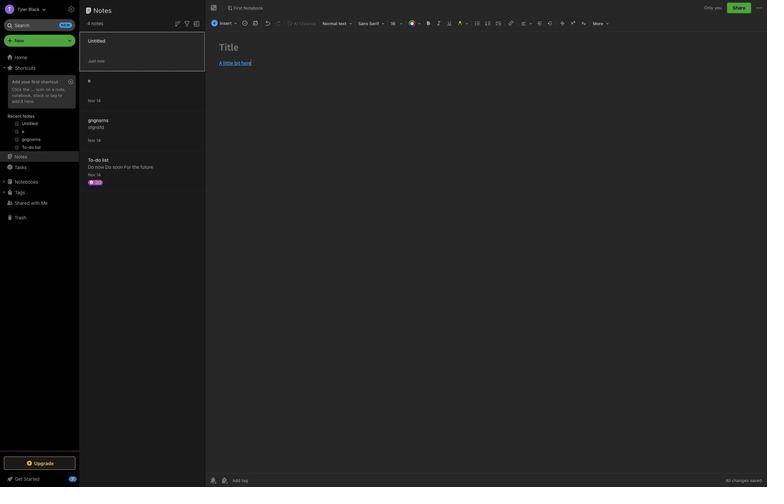 Task type: locate. For each thing, give the bounding box(es) containing it.
to-
[[88, 157, 95, 163]]

the right 'for'
[[132, 164, 139, 170]]

me
[[41, 200, 48, 206]]

14
[[96, 98, 101, 103], [96, 138, 101, 143], [96, 172, 101, 177]]

just
[[88, 58, 96, 63]]

14 up gngnsrns
[[96, 98, 101, 103]]

Alignment field
[[518, 19, 535, 28]]

0 horizontal spatial do
[[88, 164, 94, 170]]

notes
[[94, 7, 112, 14], [23, 113, 35, 119], [15, 154, 27, 159]]

expand tags image
[[2, 190, 7, 195]]

group
[[0, 73, 79, 154]]

superscript image
[[569, 19, 578, 28]]

the left the ...
[[23, 87, 29, 92]]

recent notes
[[8, 113, 35, 119]]

0 vertical spatial nov 14
[[88, 98, 101, 103]]

the
[[23, 87, 29, 92], [132, 164, 139, 170]]

14 down sfgnsfd at left
[[96, 138, 101, 143]]

2 vertical spatial nov
[[88, 172, 95, 177]]

do down to-
[[88, 164, 94, 170]]

normal text
[[323, 21, 347, 26]]

insert
[[220, 21, 232, 26]]

4 notes
[[87, 21, 103, 26]]

Search text field
[[9, 19, 71, 31]]

1 nov 14 from the top
[[88, 98, 101, 103]]

3 14 from the top
[[96, 172, 101, 177]]

numbered list image
[[484, 19, 493, 28]]

now right just
[[97, 58, 105, 63]]

untitled
[[88, 38, 105, 44]]

2 vertical spatial nov 14
[[88, 172, 101, 177]]

tyler
[[18, 6, 27, 12]]

new
[[15, 38, 24, 43]]

nov 14 up gngnsrns
[[88, 98, 101, 103]]

notes up tasks
[[15, 154, 27, 159]]

now down the do
[[95, 164, 104, 170]]

recent
[[8, 113, 22, 119]]

just now
[[88, 58, 105, 63]]

now
[[97, 58, 105, 63], [95, 164, 104, 170]]

for
[[124, 164, 131, 170]]

outdent image
[[546, 19, 556, 28]]

1 vertical spatial nov 14
[[88, 138, 101, 143]]

do
[[95, 157, 101, 163]]

shared
[[15, 200, 30, 206]]

tag
[[51, 93, 57, 98]]

View options field
[[191, 19, 201, 28]]

or
[[45, 93, 49, 98]]

notebook
[[244, 5, 263, 10]]

sfgnsfd
[[88, 124, 104, 130]]

1 horizontal spatial the
[[132, 164, 139, 170]]

soon
[[113, 164, 123, 170]]

underline image
[[445, 19, 455, 28]]

nov down sfgnsfd at left
[[88, 138, 95, 143]]

notes up notes
[[94, 7, 112, 14]]

italic image
[[435, 19, 444, 28]]

1 vertical spatial the
[[132, 164, 139, 170]]

1 vertical spatial notes
[[23, 113, 35, 119]]

first notebook button
[[226, 3, 266, 13]]

it
[[21, 99, 23, 104]]

tyler black
[[18, 6, 39, 12]]

list
[[102, 157, 109, 163]]

expand note image
[[210, 4, 218, 12]]

...
[[31, 87, 35, 92]]

1 vertical spatial 14
[[96, 138, 101, 143]]

tree
[[0, 52, 79, 451]]

e
[[88, 78, 91, 83]]

4
[[87, 21, 90, 26]]

all
[[727, 478, 732, 483]]

note,
[[56, 87, 66, 92]]

first notebook
[[234, 5, 263, 10]]

shared with me link
[[0, 198, 79, 208]]

0 horizontal spatial the
[[23, 87, 29, 92]]

nov up 0/3
[[88, 172, 95, 177]]

do
[[88, 164, 94, 170], [105, 164, 111, 170]]

0 vertical spatial 14
[[96, 98, 101, 103]]

1 vertical spatial nov
[[88, 138, 95, 143]]

nov 14
[[88, 98, 101, 103], [88, 138, 101, 143], [88, 172, 101, 177]]

new button
[[4, 35, 75, 47]]

on
[[46, 87, 51, 92]]

more actions image
[[756, 4, 764, 12]]

share button
[[728, 3, 752, 13]]

trash
[[15, 215, 26, 220]]

do down list
[[105, 164, 111, 170]]

2 do from the left
[[105, 164, 111, 170]]

notebooks
[[15, 179, 38, 184]]

calendar event image
[[251, 19, 260, 28]]

0 vertical spatial the
[[23, 87, 29, 92]]

normal
[[323, 21, 338, 26]]

click to collapse image
[[77, 475, 82, 483]]

started
[[24, 476, 40, 482]]

to
[[58, 93, 62, 98]]

shared with me
[[15, 200, 48, 206]]

new search field
[[9, 19, 72, 31]]

the inside to-do list do now do soon for the future
[[132, 164, 139, 170]]

stack
[[33, 93, 44, 98]]

nov 14 down sfgnsfd at left
[[88, 138, 101, 143]]

add tag image
[[221, 476, 229, 484]]

to-do list do now do soon for the future
[[88, 157, 153, 170]]

0 vertical spatial nov
[[88, 98, 95, 103]]

14 up 0/3
[[96, 172, 101, 177]]

tasks
[[15, 164, 27, 170]]

notes right recent
[[23, 113, 35, 119]]

note window element
[[205, 0, 768, 487]]

shortcuts
[[15, 65, 36, 71]]

1 nov from the top
[[88, 98, 95, 103]]

text
[[339, 21, 347, 26]]

2 vertical spatial 14
[[96, 172, 101, 177]]

1 vertical spatial now
[[95, 164, 104, 170]]

group containing add your first shortcut
[[0, 73, 79, 154]]

only
[[705, 5, 714, 10]]

1 14 from the top
[[96, 98, 101, 103]]

checklist image
[[495, 19, 504, 28]]

now inside to-do list do now do soon for the future
[[95, 164, 104, 170]]

2 14 from the top
[[96, 138, 101, 143]]

nov down e
[[88, 98, 95, 103]]

shortcut
[[41, 79, 58, 84]]

Add filters field
[[183, 19, 191, 28]]

nov
[[88, 98, 95, 103], [88, 138, 95, 143], [88, 172, 95, 177]]

settings image
[[67, 5, 75, 13]]

upgrade
[[34, 460, 54, 466]]

undo image
[[263, 19, 273, 28]]

nov 14 up 0/3
[[88, 172, 101, 177]]

3 nov 14 from the top
[[88, 172, 101, 177]]

future
[[141, 164, 153, 170]]

trash link
[[0, 212, 79, 223]]

sans serif
[[359, 21, 379, 26]]

the inside tree
[[23, 87, 29, 92]]

you
[[715, 5, 723, 10]]

1 horizontal spatial do
[[105, 164, 111, 170]]

bulleted list image
[[473, 19, 483, 28]]

0 vertical spatial notes
[[94, 7, 112, 14]]



Task type: describe. For each thing, give the bounding box(es) containing it.
Font color field
[[407, 19, 424, 28]]

expand notebooks image
[[2, 179, 7, 184]]

Help and Learning task checklist field
[[0, 474, 79, 484]]

new
[[61, 23, 70, 27]]

share
[[734, 5, 746, 11]]

tree containing home
[[0, 52, 79, 451]]

Font size field
[[389, 19, 405, 28]]

More actions field
[[756, 3, 764, 13]]

upgrade button
[[4, 457, 75, 470]]

add your first shortcut
[[12, 79, 58, 84]]

Insert field
[[210, 19, 240, 28]]

here.
[[24, 99, 35, 104]]

notebooks link
[[0, 176, 79, 187]]

add
[[12, 99, 19, 104]]

group inside tree
[[0, 73, 79, 154]]

more
[[594, 21, 604, 26]]

strikethrough image
[[559, 19, 568, 28]]

Account field
[[0, 3, 46, 16]]

icon
[[36, 87, 45, 92]]

Note Editor text field
[[205, 32, 768, 473]]

click
[[12, 87, 22, 92]]

shortcuts button
[[0, 63, 79, 73]]

0 vertical spatial now
[[97, 58, 105, 63]]

add filters image
[[183, 20, 191, 28]]

home link
[[0, 52, 79, 63]]

1 do from the left
[[88, 164, 94, 170]]

task image
[[241, 19, 250, 28]]

first
[[234, 5, 243, 10]]

all changes saved
[[727, 478, 763, 483]]

0/3
[[95, 180, 101, 185]]

3 nov from the top
[[88, 172, 95, 177]]

serif
[[370, 21, 379, 26]]

add a reminder image
[[209, 476, 217, 484]]

get started
[[15, 476, 40, 482]]

click the ...
[[12, 87, 35, 92]]

black
[[29, 6, 39, 12]]

Sort options field
[[174, 19, 182, 28]]

tags button
[[0, 187, 79, 198]]

Add tag field
[[232, 477, 282, 483]]

notebook,
[[12, 93, 32, 98]]

tags
[[15, 189, 25, 195]]

insert link image
[[507, 19, 516, 28]]

a
[[52, 87, 54, 92]]

2 nov from the top
[[88, 138, 95, 143]]

home
[[15, 54, 27, 60]]

16
[[391, 21, 396, 26]]

saved
[[751, 478, 763, 483]]

add
[[12, 79, 20, 84]]

icon on a note, notebook, stack or tag to add it here.
[[12, 87, 66, 104]]

only you
[[705, 5, 723, 10]]

sans
[[359, 21, 369, 26]]

subscript image
[[580, 19, 589, 28]]

notes
[[92, 21, 103, 26]]

with
[[31, 200, 40, 206]]

notes link
[[0, 151, 79, 162]]

More field
[[591, 19, 612, 28]]

2 nov 14 from the top
[[88, 138, 101, 143]]

Font family field
[[356, 19, 387, 28]]

Heading level field
[[321, 19, 355, 28]]

gngnsrns
[[88, 117, 109, 123]]

your
[[21, 79, 30, 84]]

7
[[72, 477, 74, 481]]

changes
[[733, 478, 750, 483]]

get
[[15, 476, 23, 482]]

indent image
[[536, 19, 545, 28]]

tasks button
[[0, 162, 79, 172]]

bold image
[[424, 19, 433, 28]]

Highlight field
[[455, 19, 471, 28]]

first
[[32, 79, 40, 84]]

2 vertical spatial notes
[[15, 154, 27, 159]]



Task type: vqa. For each thing, say whether or not it's contained in the screenshot.
tab list
no



